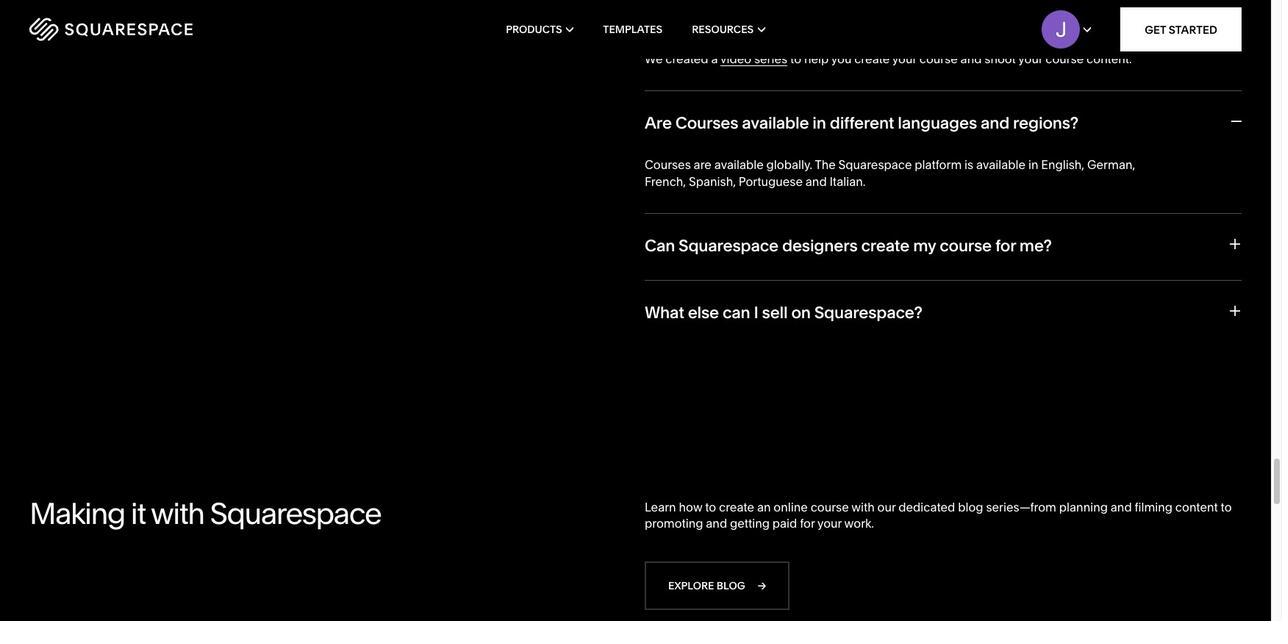 Task type: describe. For each thing, give the bounding box(es) containing it.
making
[[29, 496, 125, 532]]

courses are available globally. the squarespace platform is available in english, german, french, spanish, portuguese and italian.
[[645, 158, 1136, 189]]

content
[[1176, 500, 1219, 515]]

squarespace inside courses are available globally. the squarespace platform is available in english, german, french, spanish, portuguese and italian.
[[839, 158, 912, 172]]

languages
[[898, 113, 977, 133]]

and down how can i shoot my course content? dropdown button
[[961, 51, 982, 66]]

else
[[688, 303, 719, 323]]

planning
[[1060, 500, 1108, 515]]

squarespace logo image
[[29, 18, 193, 41]]

a
[[712, 51, 718, 66]]

are
[[694, 158, 712, 172]]

series—from
[[987, 500, 1057, 515]]

it
[[131, 496, 146, 532]]

learn
[[645, 500, 676, 515]]

learn how to create an online course with our dedicated blog series—from planning and filming content to promoting and getting paid for your work.
[[645, 500, 1232, 531]]

my for shoot
[[768, 7, 791, 27]]

on
[[792, 303, 811, 323]]

different
[[830, 113, 895, 133]]

0 horizontal spatial squarespace
[[210, 496, 381, 532]]

is
[[965, 158, 974, 172]]

resources
[[692, 23, 754, 36]]

help
[[805, 51, 829, 66]]

started
[[1169, 22, 1218, 36]]

with inside learn how to create an online course with our dedicated blog series—from planning and filming content to promoting and getting paid for your work.
[[852, 500, 875, 515]]

1 horizontal spatial your
[[893, 51, 917, 66]]

can squarespace designers create my course for me?
[[645, 236, 1052, 256]]

created
[[666, 51, 709, 66]]

portuguese
[[739, 174, 803, 189]]

can inside how can i shoot my course content? dropdown button
[[683, 7, 710, 27]]

resources button
[[692, 0, 766, 59]]

designers
[[783, 236, 858, 256]]

1 horizontal spatial shoot
[[985, 51, 1016, 66]]

0 vertical spatial create
[[855, 51, 890, 66]]

globally.
[[767, 158, 813, 172]]

can squarespace designers create my course for me? button
[[645, 213, 1242, 280]]

and inside courses are available globally. the squarespace platform is available in english, german, french, spanish, portuguese and italian.
[[806, 174, 827, 189]]

blog inside learn how to create an online course with our dedicated blog series—from planning and filming content to promoting and getting paid for your work.
[[959, 500, 984, 515]]

courses inside courses are available globally. the squarespace platform is available in english, german, french, spanish, portuguese and italian.
[[645, 158, 691, 172]]

can inside what else can i sell on squarespace? dropdown button
[[723, 303, 751, 323]]

french,
[[645, 174, 686, 189]]

spanish,
[[689, 174, 736, 189]]

our
[[878, 500, 896, 515]]

1 horizontal spatial to
[[791, 51, 802, 66]]

video series link
[[721, 51, 788, 66]]

create for course
[[862, 236, 910, 256]]

and inside dropdown button
[[981, 113, 1010, 133]]

are courses available in different languages and regions?
[[645, 113, 1079, 133]]

templates
[[603, 23, 663, 36]]

regions?
[[1014, 113, 1079, 133]]

→
[[758, 579, 767, 593]]

squarespace logo link
[[29, 18, 272, 41]]

course down how can i shoot my course content? dropdown button
[[920, 51, 958, 66]]

courses inside dropdown button
[[676, 113, 739, 133]]

available for globally.
[[715, 158, 764, 172]]

in inside dropdown button
[[813, 113, 827, 133]]

getting
[[730, 517, 770, 531]]

filming
[[1135, 500, 1173, 515]]

how
[[679, 500, 703, 515]]

my for create
[[914, 236, 936, 256]]



Task type: vqa. For each thing, say whether or not it's contained in the screenshot.
services
no



Task type: locate. For each thing, give the bounding box(es) containing it.
create inside dropdown button
[[862, 236, 910, 256]]

with right it
[[151, 496, 204, 532]]

1 horizontal spatial can
[[723, 303, 751, 323]]

0 horizontal spatial i
[[714, 7, 718, 27]]

2 horizontal spatial your
[[1019, 51, 1043, 66]]

course left content.
[[1046, 51, 1084, 66]]

0 vertical spatial my
[[768, 7, 791, 27]]

in
[[813, 113, 827, 133], [1029, 158, 1039, 172]]

create right 'you'
[[855, 51, 890, 66]]

your left work.
[[818, 517, 842, 531]]

2 vertical spatial create
[[719, 500, 755, 515]]

products button
[[506, 0, 574, 59]]

create inside learn how to create an online course with our dedicated blog series—from planning and filming content to promoting and getting paid for your work.
[[719, 500, 755, 515]]

templates link
[[603, 0, 663, 59]]

and left "filming"
[[1111, 500, 1132, 515]]

1 horizontal spatial for
[[996, 236, 1016, 256]]

can right how
[[683, 7, 710, 27]]

shoot up video
[[722, 7, 765, 27]]

1 vertical spatial shoot
[[985, 51, 1016, 66]]

squarespace inside dropdown button
[[679, 236, 779, 256]]

available up the globally.
[[742, 113, 809, 133]]

0 vertical spatial for
[[996, 236, 1016, 256]]

to right how
[[705, 500, 717, 515]]

to
[[791, 51, 802, 66], [705, 500, 717, 515], [1221, 500, 1232, 515]]

italian.
[[830, 174, 866, 189]]

how
[[645, 7, 679, 27]]

are
[[645, 113, 672, 133]]

0 vertical spatial in
[[813, 113, 827, 133]]

how can i shoot my course content? button
[[645, 0, 1242, 51]]

you
[[832, 51, 852, 66]]

and left getting
[[706, 517, 728, 531]]

english,
[[1042, 158, 1085, 172]]

sell
[[762, 303, 788, 323]]

your down content?
[[893, 51, 917, 66]]

1 vertical spatial blog
[[717, 579, 746, 593]]

0 vertical spatial i
[[714, 7, 718, 27]]

0 vertical spatial shoot
[[722, 7, 765, 27]]

1 horizontal spatial my
[[914, 236, 936, 256]]

0 vertical spatial blog
[[959, 500, 984, 515]]

1 horizontal spatial squarespace
[[679, 236, 779, 256]]

2 horizontal spatial to
[[1221, 500, 1232, 515]]

how can i shoot my course content?
[[645, 7, 917, 27]]

1 horizontal spatial with
[[852, 500, 875, 515]]

me?
[[1020, 236, 1052, 256]]

to left help
[[791, 51, 802, 66]]

0 horizontal spatial my
[[768, 7, 791, 27]]

for left "me?"
[[996, 236, 1016, 256]]

available up spanish,
[[715, 158, 764, 172]]

are courses available in different languages and regions? button
[[645, 91, 1242, 157]]

0 horizontal spatial in
[[813, 113, 827, 133]]

create up getting
[[719, 500, 755, 515]]

0 horizontal spatial your
[[818, 517, 842, 531]]

0 horizontal spatial with
[[151, 496, 204, 532]]

your inside learn how to create an online course with our dedicated blog series—from planning and filming content to promoting and getting paid for your work.
[[818, 517, 842, 531]]

in left english,
[[1029, 158, 1039, 172]]

1 vertical spatial i
[[754, 303, 759, 323]]

and left the regions?
[[981, 113, 1010, 133]]

video
[[721, 51, 752, 66]]

making it with squarespace
[[29, 496, 381, 532]]

what else can i sell on squarespace?
[[645, 303, 923, 323]]

0 vertical spatial can
[[683, 7, 710, 27]]

dedicated
[[899, 500, 956, 515]]

1 horizontal spatial blog
[[959, 500, 984, 515]]

for right paid
[[800, 517, 815, 531]]

content?
[[851, 7, 917, 27]]

the
[[815, 158, 836, 172]]

we
[[645, 51, 663, 66]]

0 horizontal spatial for
[[800, 517, 815, 531]]

course up work.
[[811, 500, 849, 515]]

0 horizontal spatial blog
[[717, 579, 746, 593]]

1 vertical spatial my
[[914, 236, 936, 256]]

an
[[758, 500, 771, 515]]

with
[[151, 496, 204, 532], [852, 500, 875, 515]]

1 horizontal spatial i
[[754, 303, 759, 323]]

1 vertical spatial for
[[800, 517, 815, 531]]

get started
[[1145, 22, 1218, 36]]

and down 'the'
[[806, 174, 827, 189]]

explore blog
[[669, 579, 746, 593]]

course inside the can squarespace designers create my course for me? dropdown button
[[940, 236, 992, 256]]

german,
[[1088, 158, 1136, 172]]

create right 'designers'
[[862, 236, 910, 256]]

your
[[893, 51, 917, 66], [1019, 51, 1043, 66], [818, 517, 842, 531]]

shoot down how can i shoot my course content? dropdown button
[[985, 51, 1016, 66]]

explore
[[669, 579, 715, 593]]

squarespace?
[[815, 303, 923, 323]]

i left sell
[[754, 303, 759, 323]]

course inside learn how to create an online course with our dedicated blog series—from planning and filming content to promoting and getting paid for your work.
[[811, 500, 849, 515]]

get
[[1145, 22, 1167, 36]]

courses
[[676, 113, 739, 133], [645, 158, 691, 172]]

what else can i sell on squarespace? button
[[645, 280, 1242, 346]]

1 vertical spatial in
[[1029, 158, 1039, 172]]

in inside courses are available globally. the squarespace platform is available in english, german, french, spanish, portuguese and italian.
[[1029, 158, 1039, 172]]

0 horizontal spatial shoot
[[722, 7, 765, 27]]

2 horizontal spatial squarespace
[[839, 158, 912, 172]]

my
[[768, 7, 791, 27], [914, 236, 936, 256]]

shoot inside how can i shoot my course content? dropdown button
[[722, 7, 765, 27]]

0 horizontal spatial to
[[705, 500, 717, 515]]

platform
[[915, 158, 962, 172]]

courses up "are"
[[676, 113, 739, 133]]

create
[[855, 51, 890, 66], [862, 236, 910, 256], [719, 500, 755, 515]]

available for in
[[742, 113, 809, 133]]

course inside how can i shoot my course content? dropdown button
[[795, 7, 847, 27]]

in up 'the'
[[813, 113, 827, 133]]

course up help
[[795, 7, 847, 27]]

available
[[742, 113, 809, 133], [715, 158, 764, 172], [977, 158, 1026, 172]]

0 vertical spatial courses
[[676, 113, 739, 133]]

available right is
[[977, 158, 1026, 172]]

paid
[[773, 517, 798, 531]]

can right "else"
[[723, 303, 751, 323]]

blog left →
[[717, 579, 746, 593]]

create for online
[[719, 500, 755, 515]]

course left "me?"
[[940, 236, 992, 256]]

0 vertical spatial squarespace
[[839, 158, 912, 172]]

1 horizontal spatial in
[[1029, 158, 1039, 172]]

promoting
[[645, 517, 704, 531]]

2 vertical spatial squarespace
[[210, 496, 381, 532]]

products
[[506, 23, 562, 36]]

for
[[996, 236, 1016, 256], [800, 517, 815, 531]]

series
[[755, 51, 788, 66]]

squarespace
[[839, 158, 912, 172], [679, 236, 779, 256], [210, 496, 381, 532]]

and
[[961, 51, 982, 66], [981, 113, 1010, 133], [806, 174, 827, 189], [1111, 500, 1132, 515], [706, 517, 728, 531]]

1 vertical spatial courses
[[645, 158, 691, 172]]

0 horizontal spatial can
[[683, 7, 710, 27]]

work.
[[845, 517, 875, 531]]

your up the regions?
[[1019, 51, 1043, 66]]

can
[[645, 236, 675, 256]]

blog
[[959, 500, 984, 515], [717, 579, 746, 593]]

i up a
[[714, 7, 718, 27]]

course
[[795, 7, 847, 27], [920, 51, 958, 66], [1046, 51, 1084, 66], [940, 236, 992, 256], [811, 500, 849, 515]]

my up what else can i sell on squarespace? dropdown button
[[914, 236, 936, 256]]

content.
[[1087, 51, 1132, 66]]

get started link
[[1121, 7, 1242, 51]]

what
[[645, 303, 685, 323]]

shoot
[[722, 7, 765, 27], [985, 51, 1016, 66]]

available inside dropdown button
[[742, 113, 809, 133]]

we created a video series to help you create your course and shoot your course content.
[[645, 51, 1132, 66]]

1 vertical spatial squarespace
[[679, 236, 779, 256]]

to right content
[[1221, 500, 1232, 515]]

courses up french,
[[645, 158, 691, 172]]

1 vertical spatial create
[[862, 236, 910, 256]]

i
[[714, 7, 718, 27], [754, 303, 759, 323]]

blog right dedicated
[[959, 500, 984, 515]]

online
[[774, 500, 808, 515]]

1 vertical spatial can
[[723, 303, 751, 323]]

with up work.
[[852, 500, 875, 515]]

for inside dropdown button
[[996, 236, 1016, 256]]

can
[[683, 7, 710, 27], [723, 303, 751, 323]]

for inside learn how to create an online course with our dedicated blog series—from planning and filming content to promoting and getting paid for your work.
[[800, 517, 815, 531]]

my up 'series' on the right of page
[[768, 7, 791, 27]]



